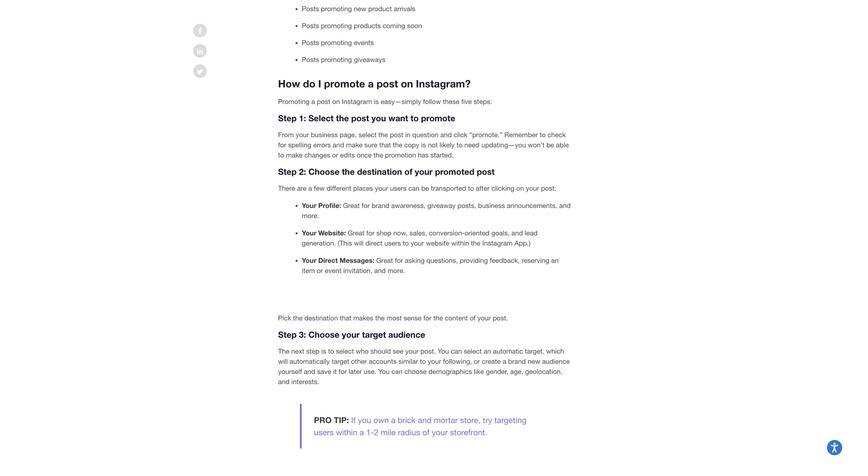 Task type: vqa. For each thing, say whether or not it's contained in the screenshot.


Task type: describe. For each thing, give the bounding box(es) containing it.
great for your website:
[[348, 229, 365, 237]]

likely
[[440, 141, 455, 149]]

updating—you
[[482, 141, 526, 149]]

follow
[[423, 98, 441, 105]]

most
[[387, 314, 402, 322]]

2 horizontal spatial select
[[464, 348, 482, 355]]

to inside great for shop now, sales, conversion-oriented goals, and lead generation. (this will direct users to your website within the instagram app.)
[[403, 239, 409, 247]]

to left after
[[468, 184, 474, 192]]

or inside from your business page, select the post in question and click "promote." remember to check for spelling errors and make sure that the copy is not likely to need updating—you won't be able to make changes or edits once the promotion has started.
[[332, 151, 338, 159]]

post up the select at the left of page
[[317, 98, 330, 105]]

within inside if you own a brick and mortar store, try targeting users within a 1-2 mile radius of your storefront.
[[336, 428, 357, 437]]

and inside great for shop now, sales, conversion-oriented goals, and lead generation. (this will direct users to your website within the instagram app.)
[[512, 229, 523, 237]]

2 vertical spatial can
[[392, 368, 403, 376]]

new inside the next step is to select who should see your post. you can select an automatic target, which will automatically target other accounts similar to your following, or create a brand new audience yourself and save it for later use. you can choose demographics like gender, age, geolocation, and interests.
[[528, 358, 540, 365]]

your for your direct messages:
[[302, 256, 316, 264]]

be inside from your business page, select the post in question and click "promote." remember to check for spelling errors and make sure that the copy is not likely to need updating—you won't be able to make changes or edits once the promotion has started.
[[547, 141, 554, 149]]

sure
[[365, 141, 378, 149]]

the down step 1: select the post you want to promote
[[379, 131, 388, 139]]

1 vertical spatial you
[[378, 368, 390, 376]]

an inside great for asking questions, providing feedback, reserving an item or event invitation, and more.
[[551, 257, 559, 264]]

users inside if you own a brick and mortar store, try targeting users within a 1-2 mile radius of your storefront.
[[314, 428, 334, 437]]

need
[[465, 141, 480, 149]]

website
[[426, 239, 449, 247]]

a right own
[[391, 416, 396, 425]]

users inside great for shop now, sales, conversion-oriented goals, and lead generation. (this will direct users to your website within the instagram app.)
[[385, 239, 401, 247]]

and inside great for asking questions, providing feedback, reserving an item or event invitation, and more.
[[374, 267, 386, 275]]

your inside from your business page, select the post in question and click "promote." remember to check for spelling errors and make sure that the copy is not likely to need updating—you won't be able to make changes or edits once the promotion has started.
[[296, 131, 309, 139]]

messages:
[[340, 256, 374, 264]]

direct
[[318, 256, 338, 264]]

brick
[[398, 416, 416, 425]]

similar
[[399, 358, 418, 365]]

save
[[317, 368, 331, 376]]

audience inside the next step is to select who should see your post. you can select an automatic target, which will automatically target other accounts similar to your following, or create a brand new audience yourself and save it for later use. you can choose demographics like gender, age, geolocation, and interests.
[[542, 358, 570, 365]]

events
[[354, 39, 374, 46]]

1 horizontal spatial post.
[[493, 314, 508, 322]]

your down step 2: choose the destination of your promoted post on the top
[[375, 184, 388, 192]]

once
[[357, 151, 372, 159]]

step
[[306, 348, 320, 355]]

after
[[476, 184, 490, 192]]

0 vertical spatial target
[[362, 330, 386, 340]]

is inside the next step is to select who should see your post. you can select an automatic target, which will automatically target other accounts similar to your following, or create a brand new audience yourself and save it for later use. you can choose demographics like gender, age, geolocation, and interests.
[[321, 348, 326, 355]]

more. inside great for brand awareness, giveaway posts, business announcements, and more.
[[302, 212, 319, 220]]

to down click
[[457, 141, 463, 149]]

promoting a post on instagram is easy—simply follow these five steps:
[[278, 98, 492, 105]]

great for your profile:
[[343, 202, 360, 209]]

for inside great for shop now, sales, conversion-oriented goals, and lead generation. (this will direct users to your website within the instagram app.)
[[366, 229, 375, 237]]

products
[[354, 22, 381, 29]]

your direct messages:
[[302, 256, 374, 264]]

it
[[333, 368, 337, 376]]

posts promoting new product arrivals
[[302, 5, 415, 13]]

0 horizontal spatial select
[[336, 348, 354, 355]]

like
[[474, 368, 484, 376]]

there
[[278, 184, 295, 192]]

posts for posts promoting giveaways
[[302, 56, 319, 63]]

coming
[[383, 22, 405, 29]]

0 vertical spatial instagram
[[342, 98, 372, 105]]

"promote."
[[469, 131, 503, 139]]

posts promoting products coming soon
[[302, 22, 422, 29]]

or inside the next step is to select who should see your post. you can select an automatic target, which will automatically target other accounts similar to your following, or create a brand new audience yourself and save it for later use. you can choose demographics like gender, age, geolocation, and interests.
[[474, 358, 480, 365]]

to up the choose
[[420, 358, 426, 365]]

feedback,
[[490, 257, 520, 264]]

1 horizontal spatial is
[[374, 98, 379, 105]]

your inside great for shop now, sales, conversion-oriented goals, and lead generation. (this will direct users to your website within the instagram app.)
[[411, 239, 424, 247]]

and inside great for brand awareness, giveaway posts, business announcements, and more.
[[559, 202, 571, 209]]

questions,
[[427, 257, 458, 264]]

2
[[374, 428, 379, 437]]

great for brand awareness, giveaway posts, business announcements, and more.
[[302, 202, 571, 220]]

targeting
[[495, 416, 527, 425]]

your right content
[[478, 314, 491, 322]]

giveaways
[[354, 56, 386, 63]]

posts for posts promoting products coming soon
[[302, 22, 319, 29]]

storefront.
[[450, 428, 487, 437]]

soon
[[407, 22, 422, 29]]

your inside if you own a brick and mortar store, try targeting users within a 1-2 mile radius of your storefront.
[[432, 428, 448, 437]]

want
[[389, 113, 408, 123]]

generation.
[[302, 239, 336, 247]]

for right the sense
[[424, 314, 432, 322]]

interests.
[[291, 378, 319, 386]]

1 vertical spatial can
[[451, 348, 462, 355]]

for inside great for brand awareness, giveaway posts, business announcements, and more.
[[362, 202, 370, 209]]

the right the pick
[[293, 314, 303, 322]]

content
[[445, 314, 468, 322]]

1 vertical spatial of
[[470, 314, 476, 322]]

choose for the
[[308, 167, 340, 177]]

your up who
[[342, 330, 360, 340]]

1 vertical spatial destination
[[305, 314, 338, 322]]

post. inside the next step is to select who should see your post. you can select an automatic target, which will automatically target other accounts similar to your following, or create a brand new audience yourself and save it for later use. you can choose demographics like gender, age, geolocation, and interests.
[[421, 348, 436, 355]]

0 horizontal spatial audience
[[388, 330, 425, 340]]

changes
[[305, 151, 330, 159]]

spelling
[[288, 141, 311, 149]]

not
[[428, 141, 438, 149]]

item
[[302, 267, 315, 275]]

and down the automatically
[[304, 368, 315, 376]]

linkedin image
[[197, 48, 203, 55]]

different
[[327, 184, 351, 192]]

1 horizontal spatial can
[[409, 184, 420, 192]]

to right want
[[411, 113, 419, 123]]

lead
[[525, 229, 538, 237]]

3:
[[299, 330, 306, 340]]

0 horizontal spatial be
[[421, 184, 429, 192]]

which
[[546, 348, 564, 355]]

and down yourself at the left of the page
[[278, 378, 290, 386]]

gender,
[[486, 368, 509, 376]]

promoting for giveaways
[[321, 56, 352, 63]]

easy—simply
[[381, 98, 421, 105]]

you inside if you own a brick and mortar store, try targeting users within a 1-2 mile radius of your storefront.
[[358, 416, 371, 425]]

step for step 2: choose the destination of your promoted post
[[278, 167, 297, 177]]

brand inside great for brand awareness, giveaway posts, business announcements, and more.
[[372, 202, 389, 209]]

website:
[[318, 229, 346, 237]]

page,
[[340, 131, 357, 139]]

instagram inside great for shop now, sales, conversion-oriented goals, and lead generation. (this will direct users to your website within the instagram app.)
[[482, 239, 513, 247]]

your up the similar
[[405, 348, 419, 355]]

step for step 1: select the post you want to promote
[[278, 113, 297, 123]]

twitter image
[[197, 68, 203, 75]]

automatically
[[290, 358, 330, 365]]

will inside the next step is to select who should see your post. you can select an automatic target, which will automatically target other accounts similar to your following, or create a brand new audience yourself and save it for later use. you can choose demographics like gender, age, geolocation, and interests.
[[278, 358, 288, 365]]

conversion-
[[429, 229, 465, 237]]

business inside great for brand awareness, giveaway posts, business announcements, and more.
[[478, 202, 505, 209]]

and inside if you own a brick and mortar store, try targeting users within a 1-2 mile radius of your storefront.
[[418, 416, 432, 425]]

for inside from your business page, select the post in question and click "promote." remember to check for spelling errors and make sure that the copy is not likely to need updating—you won't be able to make changes or edits once the promotion has started.
[[278, 141, 286, 149]]

asking
[[405, 257, 425, 264]]

pick the destination that makes the most sense for the content of your post.
[[278, 314, 508, 322]]

the up "promotion"
[[393, 141, 403, 149]]

sense
[[404, 314, 422, 322]]

copy
[[404, 141, 419, 149]]

your up demographics
[[428, 358, 441, 365]]

that inside from your business page, select the post in question and click "promote." remember to check for spelling errors and make sure that the copy is not likely to need updating—you won't be able to make changes or edits once the promotion has started.
[[379, 141, 391, 149]]

post up after
[[477, 167, 495, 177]]

promotion
[[385, 151, 416, 159]]

promoted
[[435, 167, 475, 177]]

goals,
[[492, 229, 510, 237]]

instagram?
[[416, 78, 471, 90]]

promoting for products
[[321, 22, 352, 29]]

0 vertical spatial new
[[354, 5, 366, 13]]

event
[[325, 267, 341, 275]]

select
[[308, 113, 334, 123]]

invitation,
[[343, 267, 373, 275]]

great for shop now, sales, conversion-oriented goals, and lead generation. (this will direct users to your website within the instagram app.)
[[302, 229, 538, 247]]

a left 1- at the bottom
[[360, 428, 364, 437]]

posts,
[[458, 202, 476, 209]]

if
[[351, 416, 356, 425]]

the down 'edits'
[[342, 167, 355, 177]]

age,
[[510, 368, 523, 376]]

(this
[[338, 239, 352, 247]]

won't
[[528, 141, 545, 149]]



Task type: locate. For each thing, give the bounding box(es) containing it.
step 2: choose the destination of your promoted post
[[278, 167, 495, 177]]

radius
[[398, 428, 420, 437]]

to down from
[[278, 151, 284, 159]]

0 vertical spatial destination
[[357, 167, 402, 177]]

open accessibe: accessibility options, statement and help image
[[831, 443, 839, 453]]

0 vertical spatial make
[[346, 141, 363, 149]]

step 1: select the post you want to promote
[[278, 113, 455, 123]]

2 choose from the top
[[308, 330, 340, 340]]

is right step on the bottom
[[321, 348, 326, 355]]

arrivals
[[394, 5, 415, 13]]

few
[[314, 184, 325, 192]]

1 vertical spatial is
[[421, 141, 426, 149]]

posts for posts promoting new product arrivals
[[302, 5, 319, 13]]

to up won't
[[540, 131, 546, 139]]

0 horizontal spatial or
[[317, 267, 323, 275]]

can up following,
[[451, 348, 462, 355]]

giveaway
[[427, 202, 456, 209]]

your for your website:
[[302, 229, 316, 237]]

select
[[359, 131, 377, 139], [336, 348, 354, 355], [464, 348, 482, 355]]

1 choose from the top
[[308, 167, 340, 177]]

app.)
[[515, 239, 531, 247]]

0 vertical spatial of
[[405, 167, 413, 177]]

product
[[368, 5, 392, 13]]

store,
[[460, 416, 481, 425]]

0 horizontal spatial make
[[286, 151, 303, 159]]

and up the app.)
[[512, 229, 523, 237]]

of down "promotion"
[[405, 167, 413, 177]]

in
[[405, 131, 411, 139]]

within down tip:
[[336, 428, 357, 437]]

1 vertical spatial choose
[[308, 330, 340, 340]]

1 horizontal spatial new
[[528, 358, 540, 365]]

brand inside the next step is to select who should see your post. you can select an automatic target, which will automatically target other accounts similar to your following, or create a brand new audience yourself and save it for later use. you can choose demographics like gender, age, geolocation, and interests.
[[508, 358, 526, 365]]

how do i promote a post on instagram?
[[278, 78, 471, 90]]

for inside the next step is to select who should see your post. you can select an automatic target, which will automatically target other accounts similar to your following, or create a brand new audience yourself and save it for later use. you can choose demographics like gender, age, geolocation, and interests.
[[339, 368, 347, 376]]

posts for posts promoting events
[[302, 39, 319, 46]]

0 horizontal spatial more.
[[302, 212, 319, 220]]

1 horizontal spatial target
[[362, 330, 386, 340]]

0 horizontal spatial post.
[[421, 348, 436, 355]]

0 vertical spatial brand
[[372, 202, 389, 209]]

your down the 'are'
[[302, 201, 316, 209]]

are
[[297, 184, 307, 192]]

2 step from the top
[[278, 167, 297, 177]]

post up "promoting a post on instagram is easy—simply follow these five steps:"
[[377, 78, 398, 90]]

to right step on the bottom
[[328, 348, 334, 355]]

a inside the next step is to select who should see your post. you can select an automatic target, which will automatically target other accounts similar to your following, or create a brand new audience yourself and save it for later use. you can choose demographics like gender, age, geolocation, and interests.
[[503, 358, 506, 365]]

be
[[547, 141, 554, 149], [421, 184, 429, 192]]

promote down posts promoting giveaways
[[324, 78, 365, 90]]

your up item
[[302, 256, 316, 264]]

you down "promoting a post on instagram is easy—simply follow these five steps:"
[[372, 113, 386, 123]]

oriented
[[465, 229, 490, 237]]

2 vertical spatial is
[[321, 348, 326, 355]]

0 vertical spatial business
[[311, 131, 338, 139]]

0 vertical spatial choose
[[308, 167, 340, 177]]

the down the sure
[[374, 151, 383, 159]]

1 horizontal spatial business
[[478, 202, 505, 209]]

0 vertical spatial audience
[[388, 330, 425, 340]]

audience
[[388, 330, 425, 340], [542, 358, 570, 365]]

your website:
[[302, 229, 346, 237]]

following,
[[443, 358, 472, 365]]

will inside great for shop now, sales, conversion-oriented goals, and lead generation. (this will direct users to your website within the instagram app.)
[[354, 239, 364, 247]]

1 vertical spatial business
[[478, 202, 505, 209]]

1 vertical spatial that
[[340, 314, 352, 322]]

0 horizontal spatial an
[[484, 348, 491, 355]]

instagram up step 1: select the post you want to promote
[[342, 98, 372, 105]]

new up posts promoting products coming soon
[[354, 5, 366, 13]]

you right 'if'
[[358, 416, 371, 425]]

reserving
[[522, 257, 549, 264]]

2 promoting from the top
[[321, 22, 352, 29]]

promoting down posts promoting events
[[321, 56, 352, 63]]

for inside great for asking questions, providing feedback, reserving an item or event invitation, and more.
[[395, 257, 403, 264]]

0 vertical spatial on
[[401, 78, 413, 90]]

be left transported
[[421, 184, 429, 192]]

your for your profile:
[[302, 201, 316, 209]]

0 horizontal spatial instagram
[[342, 98, 372, 105]]

errors
[[313, 141, 331, 149]]

able
[[556, 141, 569, 149]]

step left 2:
[[278, 167, 297, 177]]

to down now,
[[403, 239, 409, 247]]

great inside great for shop now, sales, conversion-oriented goals, and lead generation. (this will direct users to your website within the instagram app.)
[[348, 229, 365, 237]]

check
[[548, 131, 566, 139]]

or inside great for asking questions, providing feedback, reserving an item or event invitation, and more.
[[317, 267, 323, 275]]

the left content
[[434, 314, 443, 322]]

0 vertical spatial an
[[551, 257, 559, 264]]

1-
[[366, 428, 374, 437]]

1 horizontal spatial audience
[[542, 358, 570, 365]]

0 horizontal spatial brand
[[372, 202, 389, 209]]

0 horizontal spatial new
[[354, 5, 366, 13]]

step left 3:
[[278, 330, 297, 340]]

2:
[[299, 167, 306, 177]]

accounts
[[369, 358, 397, 365]]

edits
[[340, 151, 355, 159]]

of inside if you own a brick and mortar store, try targeting users within a 1-2 mile radius of your storefront.
[[423, 428, 430, 437]]

1 vertical spatial your
[[302, 229, 316, 237]]

1 horizontal spatial destination
[[357, 167, 402, 177]]

post left "in"
[[390, 131, 403, 139]]

the next step is to select who should see your post. you can select an automatic target, which will automatically target other accounts similar to your following, or create a brand new audience yourself and save it for later use. you can choose demographics like gender, age, geolocation, and interests.
[[278, 348, 570, 386]]

1 horizontal spatial brand
[[508, 358, 526, 365]]

1 your from the top
[[302, 201, 316, 209]]

0 vertical spatial or
[[332, 151, 338, 159]]

1 vertical spatial on
[[332, 98, 340, 105]]

new
[[354, 5, 366, 13], [528, 358, 540, 365]]

more. down asking
[[388, 267, 405, 275]]

1 vertical spatial post.
[[421, 348, 436, 355]]

promoting up posts promoting giveaways
[[321, 39, 352, 46]]

1 vertical spatial an
[[484, 348, 491, 355]]

post
[[377, 78, 398, 90], [317, 98, 330, 105], [351, 113, 369, 123], [390, 131, 403, 139], [477, 167, 495, 177]]

0 vertical spatial step
[[278, 113, 297, 123]]

your
[[296, 131, 309, 139], [415, 167, 433, 177], [375, 184, 388, 192], [526, 184, 539, 192], [411, 239, 424, 247], [478, 314, 491, 322], [342, 330, 360, 340], [405, 348, 419, 355], [428, 358, 441, 365], [432, 428, 448, 437]]

step left 1:
[[278, 113, 297, 123]]

1 horizontal spatial make
[[346, 141, 363, 149]]

1:
[[299, 113, 306, 123]]

on up the select at the left of page
[[332, 98, 340, 105]]

announcements,
[[507, 202, 557, 209]]

4 promoting from the top
[[321, 56, 352, 63]]

business down after
[[478, 202, 505, 209]]

will down the
[[278, 358, 288, 365]]

1 vertical spatial new
[[528, 358, 540, 365]]

1 vertical spatial great
[[348, 229, 365, 237]]

you up following,
[[438, 348, 449, 355]]

2 horizontal spatial of
[[470, 314, 476, 322]]

0 horizontal spatial will
[[278, 358, 288, 365]]

target up the should
[[362, 330, 386, 340]]

business up errors
[[311, 131, 338, 139]]

for left asking
[[395, 257, 403, 264]]

these
[[443, 98, 460, 105]]

1 horizontal spatial more.
[[388, 267, 405, 275]]

2 your from the top
[[302, 229, 316, 237]]

make down spelling
[[286, 151, 303, 159]]

1 horizontal spatial that
[[379, 141, 391, 149]]

your down 'mortar'
[[432, 428, 448, 437]]

0 vertical spatial that
[[379, 141, 391, 149]]

1 vertical spatial audience
[[542, 358, 570, 365]]

the
[[278, 348, 289, 355]]

or right item
[[317, 267, 323, 275]]

0 vertical spatial promote
[[324, 78, 365, 90]]

a up "promoting a post on instagram is easy—simply follow these five steps:"
[[368, 78, 374, 90]]

choose
[[308, 167, 340, 177], [308, 330, 340, 340]]

new down target,
[[528, 358, 540, 365]]

1 vertical spatial step
[[278, 167, 297, 177]]

users down now,
[[385, 239, 401, 247]]

promoting for new
[[321, 5, 352, 13]]

mortar
[[434, 416, 458, 425]]

0 horizontal spatial that
[[340, 314, 352, 322]]

business inside from your business page, select the post in question and click "promote." remember to check for spelling errors and make sure that the copy is not likely to need updating—you won't be able to make changes or edits once the promotion has started.
[[311, 131, 338, 139]]

post up page, at top left
[[351, 113, 369, 123]]

and up likely
[[440, 131, 452, 139]]

automatic
[[493, 348, 523, 355]]

2 horizontal spatial or
[[474, 358, 480, 365]]

1 vertical spatial more.
[[388, 267, 405, 275]]

an inside the next step is to select who should see your post. you can select an automatic target, which will automatically target other accounts similar to your following, or create a brand new audience yourself and save it for later use. you can choose demographics like gender, age, geolocation, and interests.
[[484, 348, 491, 355]]

an
[[551, 257, 559, 264], [484, 348, 491, 355]]

can down the similar
[[392, 368, 403, 376]]

a
[[368, 78, 374, 90], [311, 98, 315, 105], [308, 184, 312, 192], [503, 358, 506, 365], [391, 416, 396, 425], [360, 428, 364, 437]]

1 horizontal spatial within
[[451, 239, 469, 247]]

1 vertical spatial brand
[[508, 358, 526, 365]]

later
[[349, 368, 362, 376]]

2 posts from the top
[[302, 22, 319, 29]]

of right radius
[[423, 428, 430, 437]]

select inside from your business page, select the post in question and click "promote." remember to check for spelling errors and make sure that the copy is not likely to need updating—you won't be able to make changes or edits once the promotion has started.
[[359, 131, 377, 139]]

1 vertical spatial or
[[317, 267, 323, 275]]

0 vertical spatial users
[[390, 184, 407, 192]]

and right invitation,
[[374, 267, 386, 275]]

see
[[393, 348, 404, 355]]

1 promoting from the top
[[321, 5, 352, 13]]

0 vertical spatial you
[[438, 348, 449, 355]]

within inside great for shop now, sales, conversion-oriented goals, and lead generation. (this will direct users to your website within the instagram app.)
[[451, 239, 469, 247]]

i
[[318, 78, 321, 90]]

1 horizontal spatial you
[[372, 113, 386, 123]]

1 posts from the top
[[302, 5, 319, 13]]

brand down places
[[372, 202, 389, 209]]

3 promoting from the top
[[321, 39, 352, 46]]

0 horizontal spatial within
[[336, 428, 357, 437]]

2 horizontal spatial is
[[421, 141, 426, 149]]

instagram down goals,
[[482, 239, 513, 247]]

of
[[405, 167, 413, 177], [470, 314, 476, 322], [423, 428, 430, 437]]

a right the 'are'
[[308, 184, 312, 192]]

more. inside great for asking questions, providing feedback, reserving an item or event invitation, and more.
[[388, 267, 405, 275]]

that
[[379, 141, 391, 149], [340, 314, 352, 322]]

pick
[[278, 314, 291, 322]]

should
[[371, 348, 391, 355]]

or
[[332, 151, 338, 159], [317, 267, 323, 275], [474, 358, 480, 365]]

select up following,
[[464, 348, 482, 355]]

1 vertical spatial users
[[385, 239, 401, 247]]

choose up few at the top of the page
[[308, 167, 340, 177]]

that right the sure
[[379, 141, 391, 149]]

for up "direct"
[[366, 229, 375, 237]]

your profile:
[[302, 201, 341, 209]]

post inside from your business page, select the post in question and click "promote." remember to check for spelling errors and make sure that the copy is not likely to need updating—you won't be able to make changes or edits once the promotion has started.
[[390, 131, 403, 139]]

great for your direct messages:
[[376, 257, 393, 264]]

promoting for events
[[321, 39, 352, 46]]

0 vertical spatial can
[[409, 184, 420, 192]]

destination up 3:
[[305, 314, 338, 322]]

1 horizontal spatial an
[[551, 257, 559, 264]]

0 horizontal spatial target
[[332, 358, 349, 365]]

mile
[[381, 428, 396, 437]]

users down pro
[[314, 428, 334, 437]]

1 vertical spatial within
[[336, 428, 357, 437]]

audience down the sense
[[388, 330, 425, 340]]

an up create at the right bottom of the page
[[484, 348, 491, 355]]

try
[[483, 416, 492, 425]]

1 horizontal spatial will
[[354, 239, 364, 247]]

geolocation,
[[525, 368, 563, 376]]

1 step from the top
[[278, 113, 297, 123]]

1 horizontal spatial on
[[401, 78, 413, 90]]

0 vertical spatial more.
[[302, 212, 319, 220]]

post.
[[493, 314, 508, 322], [421, 348, 436, 355]]

the up page, at top left
[[336, 113, 349, 123]]

for right it on the left bottom
[[339, 368, 347, 376]]

to
[[411, 113, 419, 123], [540, 131, 546, 139], [457, 141, 463, 149], [278, 151, 284, 159], [468, 184, 474, 192], [403, 239, 409, 247], [328, 348, 334, 355], [420, 358, 426, 365]]

yourself
[[278, 368, 302, 376]]

1 horizontal spatial promote
[[421, 113, 455, 123]]

1 horizontal spatial you
[[438, 348, 449, 355]]

3 posts from the top
[[302, 39, 319, 46]]

1 vertical spatial you
[[358, 416, 371, 425]]

an right reserving
[[551, 257, 559, 264]]

1 vertical spatial make
[[286, 151, 303, 159]]

and up 'edits'
[[333, 141, 344, 149]]

great down "direct"
[[376, 257, 393, 264]]

4 posts from the top
[[302, 56, 319, 63]]

2 vertical spatial your
[[302, 256, 316, 264]]

0 horizontal spatial business
[[311, 131, 338, 139]]

on
[[401, 78, 413, 90], [332, 98, 340, 105], [516, 184, 524, 192]]

more.
[[302, 212, 319, 220], [388, 267, 405, 275]]

of right content
[[470, 314, 476, 322]]

there are a few different places your users can be transported to after clicking on your post:
[[278, 184, 557, 192]]

users up awareness,
[[390, 184, 407, 192]]

shop
[[376, 229, 392, 237]]

your left post:
[[526, 184, 539, 192]]

remember
[[505, 131, 538, 139]]

0 vertical spatial will
[[354, 239, 364, 247]]

3 step from the top
[[278, 330, 297, 340]]

promoting
[[278, 98, 310, 105]]

transported
[[431, 184, 466, 192]]

will right (this
[[354, 239, 364, 247]]

and right brick
[[418, 416, 432, 425]]

on right clicking
[[516, 184, 524, 192]]

facebook image
[[198, 28, 202, 35]]

the down oriented
[[471, 239, 481, 247]]

0 vertical spatial you
[[372, 113, 386, 123]]

2 horizontal spatial can
[[451, 348, 462, 355]]

3 your from the top
[[302, 256, 316, 264]]

posts promoting events
[[302, 39, 374, 46]]

great up (this
[[348, 229, 365, 237]]

is down how do i promote a post on instagram?
[[374, 98, 379, 105]]

2 vertical spatial step
[[278, 330, 297, 340]]

is left the not at the right
[[421, 141, 426, 149]]

brand up age,
[[508, 358, 526, 365]]

your up spelling
[[296, 131, 309, 139]]

that up the step 3: choose your target audience
[[340, 314, 352, 322]]

1 horizontal spatial of
[[423, 428, 430, 437]]

direct
[[366, 239, 383, 247]]

great down places
[[343, 202, 360, 209]]

you
[[438, 348, 449, 355], [378, 368, 390, 376]]

demographics
[[429, 368, 472, 376]]

1 horizontal spatial or
[[332, 151, 338, 159]]

steps:
[[474, 98, 492, 105]]

for
[[278, 141, 286, 149], [362, 202, 370, 209], [366, 229, 375, 237], [395, 257, 403, 264], [424, 314, 432, 322], [339, 368, 347, 376]]

from
[[278, 131, 294, 139]]

posts promoting giveaways
[[302, 56, 386, 63]]

your down 'has'
[[415, 167, 433, 177]]

the inside great for shop now, sales, conversion-oriented goals, and lead generation. (this will direct users to your website within the instagram app.)
[[471, 239, 481, 247]]

or up 'like'
[[474, 358, 480, 365]]

do
[[303, 78, 315, 90]]

great inside great for brand awareness, giveaway posts, business announcements, and more.
[[343, 202, 360, 209]]

0 horizontal spatial promote
[[324, 78, 365, 90]]

brand
[[372, 202, 389, 209], [508, 358, 526, 365]]

great
[[343, 202, 360, 209], [348, 229, 365, 237], [376, 257, 393, 264]]

can up awareness,
[[409, 184, 420, 192]]

0 vertical spatial is
[[374, 98, 379, 105]]

step 3: choose your target audience
[[278, 330, 425, 340]]

tip:
[[334, 416, 349, 425]]

started.
[[431, 151, 454, 159]]

your down the "sales,"
[[411, 239, 424, 247]]

is inside from your business page, select the post in question and click "promote." remember to check for spelling errors and make sure that the copy is not likely to need updating—you won't be able to make changes or edits once the promotion has started.
[[421, 141, 426, 149]]

posts
[[302, 5, 319, 13], [302, 22, 319, 29], [302, 39, 319, 46], [302, 56, 319, 63]]

0 vertical spatial great
[[343, 202, 360, 209]]

0 horizontal spatial you
[[378, 368, 390, 376]]

1 horizontal spatial select
[[359, 131, 377, 139]]

question
[[412, 131, 439, 139]]

own
[[374, 416, 389, 425]]

2 vertical spatial or
[[474, 358, 480, 365]]

promote down follow
[[421, 113, 455, 123]]

the left most
[[375, 314, 385, 322]]

your up generation.
[[302, 229, 316, 237]]

on up the easy—simply
[[401, 78, 413, 90]]

target inside the next step is to select who should see your post. you can select an automatic target, which will automatically target other accounts similar to your following, or create a brand new audience yourself and save it for later use. you can choose demographics like gender, age, geolocation, and interests.
[[332, 358, 349, 365]]

target,
[[525, 348, 545, 355]]

target up it on the left bottom
[[332, 358, 349, 365]]

step for step 3: choose your target audience
[[278, 330, 297, 340]]

great inside great for asking questions, providing feedback, reserving an item or event invitation, and more.
[[376, 257, 393, 264]]

or left 'edits'
[[332, 151, 338, 159]]

a down do
[[311, 98, 315, 105]]

1 horizontal spatial instagram
[[482, 239, 513, 247]]

make
[[346, 141, 363, 149], [286, 151, 303, 159]]

how
[[278, 78, 300, 90]]

1 vertical spatial target
[[332, 358, 349, 365]]

2 horizontal spatial on
[[516, 184, 524, 192]]

choose for your
[[308, 330, 340, 340]]

2 vertical spatial on
[[516, 184, 524, 192]]

profile:
[[318, 201, 341, 209]]

post:
[[541, 184, 557, 192]]

1 vertical spatial be
[[421, 184, 429, 192]]



